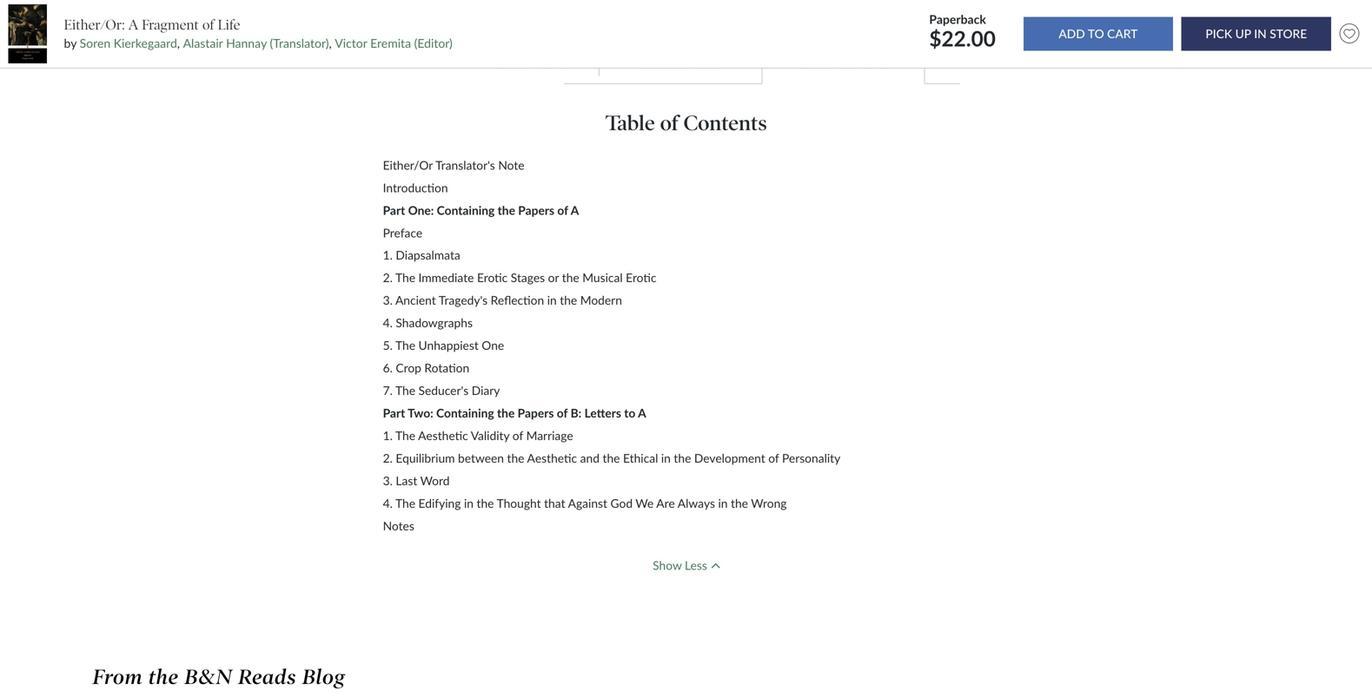 Task type: vqa. For each thing, say whether or not it's contained in the screenshot.
topmost 1.
yes



Task type: locate. For each thing, give the bounding box(es) containing it.
soren
[[80, 36, 111, 51]]

of inside 'either/or: a fragment of life by soren kierkegaard , alastair hannay (translator) , victor eremita (editor)'
[[202, 16, 214, 33]]

about the author
[[634, 57, 727, 71]]

1 vertical spatial part
[[383, 406, 405, 421]]

the down the note
[[498, 203, 515, 218]]

,
[[177, 36, 180, 51], [329, 36, 332, 51]]

the down last
[[395, 497, 415, 511]]

contents
[[842, 57, 890, 71], [684, 110, 767, 136]]

1 vertical spatial a
[[571, 203, 579, 218]]

0 vertical spatial part
[[383, 203, 405, 218]]

1 vertical spatial table
[[606, 110, 655, 136]]

table of contents
[[797, 57, 890, 71], [606, 110, 767, 136]]

1 vertical spatial table of contents
[[606, 110, 767, 136]]

erotic up reflection
[[477, 271, 508, 285]]

the
[[670, 57, 687, 71], [498, 203, 515, 218], [562, 271, 579, 285], [560, 294, 577, 308], [497, 406, 515, 421], [507, 452, 525, 466], [603, 452, 620, 466], [674, 452, 691, 466], [477, 497, 494, 511], [731, 497, 748, 511], [149, 665, 179, 691]]

0 horizontal spatial erotic
[[477, 271, 508, 285]]

papers up marriage
[[518, 406, 554, 421]]

table of contents link
[[762, 44, 925, 84]]

1 part from the top
[[383, 203, 405, 218]]

0 horizontal spatial table of contents
[[606, 110, 767, 136]]

table inside 'link'
[[797, 57, 825, 71]]

1 vertical spatial aesthetic
[[527, 452, 577, 466]]

show less
[[653, 559, 707, 573]]

notes
[[383, 519, 414, 534]]

the right 7.
[[395, 384, 415, 398]]

about
[[634, 57, 667, 71]]

the right from at the left of page
[[149, 665, 179, 691]]

by
[[64, 36, 77, 51]]

the right 5.
[[395, 339, 415, 353]]

table
[[797, 57, 825, 71], [606, 110, 655, 136]]

product
[[483, 57, 524, 71]]

containing right one:
[[437, 203, 495, 218]]

diary
[[472, 384, 500, 398]]

0 vertical spatial contents
[[842, 57, 890, 71]]

1 vertical spatial 3.
[[383, 474, 393, 489]]

or
[[548, 271, 559, 285]]

the up validity
[[497, 406, 515, 421]]

1 horizontal spatial ,
[[329, 36, 332, 51]]

2 1. from the top
[[383, 429, 393, 443]]

1 horizontal spatial a
[[571, 203, 579, 218]]

the left 'wrong'
[[731, 497, 748, 511]]

part
[[383, 203, 405, 218], [383, 406, 405, 421]]

0 vertical spatial 1.
[[383, 248, 393, 263]]

erotic
[[477, 271, 508, 285], [626, 271, 657, 285]]

details
[[527, 57, 564, 71]]

aesthetic
[[418, 429, 468, 443], [527, 452, 577, 466]]

1 horizontal spatial aesthetic
[[527, 452, 577, 466]]

0 horizontal spatial a
[[128, 16, 138, 33]]

in right the ethical
[[661, 452, 671, 466]]

0 vertical spatial 3.
[[383, 294, 393, 308]]

victor eremita (editor) link
[[335, 36, 453, 51]]

2 2. from the top
[[383, 452, 393, 466]]

part down 7.
[[383, 406, 405, 421]]

the down two:
[[395, 429, 415, 443]]

4.
[[383, 316, 393, 330], [383, 497, 393, 511]]

0 horizontal spatial table
[[606, 110, 655, 136]]

1. down 7.
[[383, 429, 393, 443]]

erotic right musical
[[626, 271, 657, 285]]

paperback $22.00
[[929, 12, 1001, 51]]

3. left ancient
[[383, 294, 393, 308]]

2.
[[383, 271, 393, 285], [383, 452, 393, 466]]

the right 'or'
[[562, 271, 579, 285]]

0 vertical spatial table of contents
[[797, 57, 890, 71]]

papers down the note
[[518, 203, 555, 218]]

of inside table of contents 'link'
[[828, 57, 839, 71]]

development
[[694, 452, 765, 466]]

the down validity
[[507, 452, 525, 466]]

the
[[395, 271, 415, 285], [395, 339, 415, 353], [395, 384, 415, 398], [395, 429, 415, 443], [395, 497, 415, 511]]

tab list
[[101, 44, 1271, 84]]

to
[[624, 406, 636, 421]]

3.
[[383, 294, 393, 308], [383, 474, 393, 489]]

4 the from the top
[[395, 429, 415, 443]]

b&n reads blog
[[185, 665, 346, 691]]

0 horizontal spatial aesthetic
[[418, 429, 468, 443]]

a
[[128, 16, 138, 33], [571, 203, 579, 218], [638, 406, 646, 421]]

2 , from the left
[[329, 36, 332, 51]]

the right and
[[603, 452, 620, 466]]

1 horizontal spatial contents
[[842, 57, 890, 71]]

table of contents inside tab panel
[[606, 110, 767, 136]]

b:
[[571, 406, 582, 421]]

life
[[218, 16, 240, 33]]

0 vertical spatial 2.
[[383, 271, 393, 285]]

0 vertical spatial a
[[128, 16, 138, 33]]

from
[[93, 665, 143, 691]]

either/or: a fragment of life image
[[8, 4, 47, 64]]

1 4. from the top
[[383, 316, 393, 330]]

0 horizontal spatial ,
[[177, 36, 180, 51]]

0 vertical spatial containing
[[437, 203, 495, 218]]

1 vertical spatial containing
[[436, 406, 494, 421]]

letters
[[585, 406, 621, 421]]

2 4. from the top
[[383, 497, 393, 511]]

either/or:
[[64, 16, 125, 33]]

a inside 'either/or: a fragment of life by soren kierkegaard , alastair hannay (translator) , victor eremita (editor)'
[[128, 16, 138, 33]]

1 vertical spatial 4.
[[383, 497, 393, 511]]

stages
[[511, 271, 545, 285]]

marriage
[[526, 429, 573, 443]]

(translator)
[[270, 36, 329, 51]]

4. up 5.
[[383, 316, 393, 330]]

crop
[[396, 361, 421, 376]]

2 part from the top
[[383, 406, 405, 421]]

1 vertical spatial 1.
[[383, 429, 393, 443]]

aesthetic down marriage
[[527, 452, 577, 466]]

shadowgraphs
[[396, 316, 473, 330]]

the left "modern"
[[560, 294, 577, 308]]

part up preface
[[383, 203, 405, 218]]

1 horizontal spatial table
[[797, 57, 825, 71]]

2. down preface
[[383, 271, 393, 285]]

papers
[[518, 203, 555, 218], [518, 406, 554, 421]]

1 vertical spatial contents
[[684, 110, 767, 136]]

1 horizontal spatial erotic
[[626, 271, 657, 285]]

that
[[544, 497, 565, 511]]

None submit
[[1024, 17, 1173, 51], [1182, 17, 1331, 51], [1024, 17, 1173, 51], [1182, 17, 1331, 51]]

aesthetic up equilibrium
[[418, 429, 468, 443]]

, down fragment
[[177, 36, 180, 51]]

containing
[[437, 203, 495, 218], [436, 406, 494, 421]]

hannay
[[226, 36, 267, 51]]

always
[[678, 497, 715, 511]]

3. left last
[[383, 474, 393, 489]]

0 vertical spatial aesthetic
[[418, 429, 468, 443]]

2 horizontal spatial a
[[638, 406, 646, 421]]

1 3. from the top
[[383, 294, 393, 308]]

1 horizontal spatial table of contents
[[797, 57, 890, 71]]

1.
[[383, 248, 393, 263], [383, 429, 393, 443]]

the up ancient
[[395, 271, 415, 285]]

4. up notes
[[383, 497, 393, 511]]

seducer's
[[419, 384, 469, 398]]

1 vertical spatial 2.
[[383, 452, 393, 466]]

of
[[202, 16, 214, 33], [828, 57, 839, 71], [660, 110, 679, 136], [557, 203, 568, 218], [557, 406, 568, 421], [513, 429, 523, 443], [769, 452, 779, 466]]

0 horizontal spatial contents
[[684, 110, 767, 136]]

2 3. from the top
[[383, 474, 393, 489]]

containing down the diary
[[436, 406, 494, 421]]

1. down preface
[[383, 248, 393, 263]]

0 vertical spatial table
[[797, 57, 825, 71]]

in
[[547, 294, 557, 308], [661, 452, 671, 466], [464, 497, 474, 511], [718, 497, 728, 511]]

2 erotic from the left
[[626, 271, 657, 285]]

7.
[[383, 384, 393, 398]]

modern
[[580, 294, 622, 308]]

0 vertical spatial 4.
[[383, 316, 393, 330]]

, left 'victor'
[[329, 36, 332, 51]]

3 the from the top
[[395, 384, 415, 398]]

2. left equilibrium
[[383, 452, 393, 466]]



Task type: describe. For each thing, give the bounding box(es) containing it.
add to wishlist image
[[1336, 20, 1364, 48]]

tab list containing product details
[[101, 44, 1271, 84]]

1 vertical spatial papers
[[518, 406, 554, 421]]

victor
[[335, 36, 367, 51]]

1 1. from the top
[[383, 248, 393, 263]]

introduction
[[383, 181, 448, 195]]

eremita
[[370, 36, 411, 51]]

(editor)
[[414, 36, 453, 51]]

two:
[[408, 406, 433, 421]]

1 2. from the top
[[383, 271, 393, 285]]

god
[[611, 497, 633, 511]]

alastair hannay (translator) link
[[183, 36, 329, 51]]

musical
[[583, 271, 623, 285]]

validity
[[471, 429, 510, 443]]

in right always
[[718, 497, 728, 511]]

contents inside tab panel
[[684, 110, 767, 136]]

note
[[498, 158, 525, 172]]

diapsalmata
[[396, 248, 460, 263]]

we
[[636, 497, 654, 511]]

1 containing from the top
[[437, 203, 495, 218]]

reflection
[[491, 294, 544, 308]]

about the author link
[[599, 44, 762, 84]]

author
[[690, 57, 727, 71]]

0 vertical spatial papers
[[518, 203, 555, 218]]

5.
[[383, 339, 393, 353]]

soren kierkegaard link
[[80, 36, 177, 51]]

6.
[[383, 361, 393, 376]]

preface
[[383, 226, 423, 240]]

equilibrium
[[396, 452, 455, 466]]

table of contents tab panel
[[383, 84, 990, 612]]

ethical
[[623, 452, 658, 466]]

unhappiest
[[419, 339, 479, 353]]

one
[[482, 339, 504, 353]]

word
[[420, 474, 450, 489]]

and
[[580, 452, 600, 466]]

one:
[[408, 203, 434, 218]]

2 containing from the top
[[436, 406, 494, 421]]

wrong
[[751, 497, 787, 511]]

less
[[685, 559, 707, 573]]

ancient
[[395, 294, 436, 308]]

the left thought
[[477, 497, 494, 511]]

show
[[653, 559, 682, 573]]

5 the from the top
[[395, 497, 415, 511]]

contents inside 'link'
[[842, 57, 890, 71]]

from the b&n reads blog
[[93, 665, 346, 691]]

kierkegaard
[[114, 36, 177, 51]]

product details
[[483, 57, 564, 71]]

the right the ethical
[[674, 452, 691, 466]]

in down 'or'
[[547, 294, 557, 308]]

either/or translator's note introduction part one: containing the papers of a preface 1. diapsalmata 2. the immediate erotic stages or the musical erotic 3. ancient tragedy's reflection in the modern 4. shadowgraphs 5. the unhappiest one 6. crop rotation 7. the seducer's diary part two: containing the papers of b: letters to a 1. the aesthetic validity of marriage 2. equilibrium between the aesthetic and the ethical in the development of personality 3. last word 4. the edifying in the thought that against god we are always in the wrong notes
[[383, 158, 841, 534]]

show less link
[[653, 559, 720, 573]]

2 vertical spatial a
[[638, 406, 646, 421]]

in right edifying
[[464, 497, 474, 511]]

thought
[[497, 497, 541, 511]]

1 the from the top
[[395, 271, 415, 285]]

immediate
[[419, 271, 474, 285]]

rotation
[[425, 361, 469, 376]]

table inside tab panel
[[606, 110, 655, 136]]

product details link
[[447, 44, 599, 84]]

1 erotic from the left
[[477, 271, 508, 285]]

1 , from the left
[[177, 36, 180, 51]]

edifying
[[419, 497, 461, 511]]

against
[[568, 497, 608, 511]]

tragedy's
[[439, 294, 488, 308]]

personality
[[782, 452, 841, 466]]

between
[[458, 452, 504, 466]]

alastair
[[183, 36, 223, 51]]

either/or: a fragment of life by soren kierkegaard , alastair hannay (translator) , victor eremita (editor)
[[64, 16, 453, 51]]

fragment
[[142, 16, 199, 33]]

either/or
[[383, 158, 433, 172]]

translator's
[[436, 158, 495, 172]]

table of contents inside 'link'
[[797, 57, 890, 71]]

the right about
[[670, 57, 687, 71]]

$22.00
[[929, 26, 996, 51]]

2 the from the top
[[395, 339, 415, 353]]

paperback
[[929, 12, 986, 27]]

are
[[656, 497, 675, 511]]

last
[[396, 474, 417, 489]]



